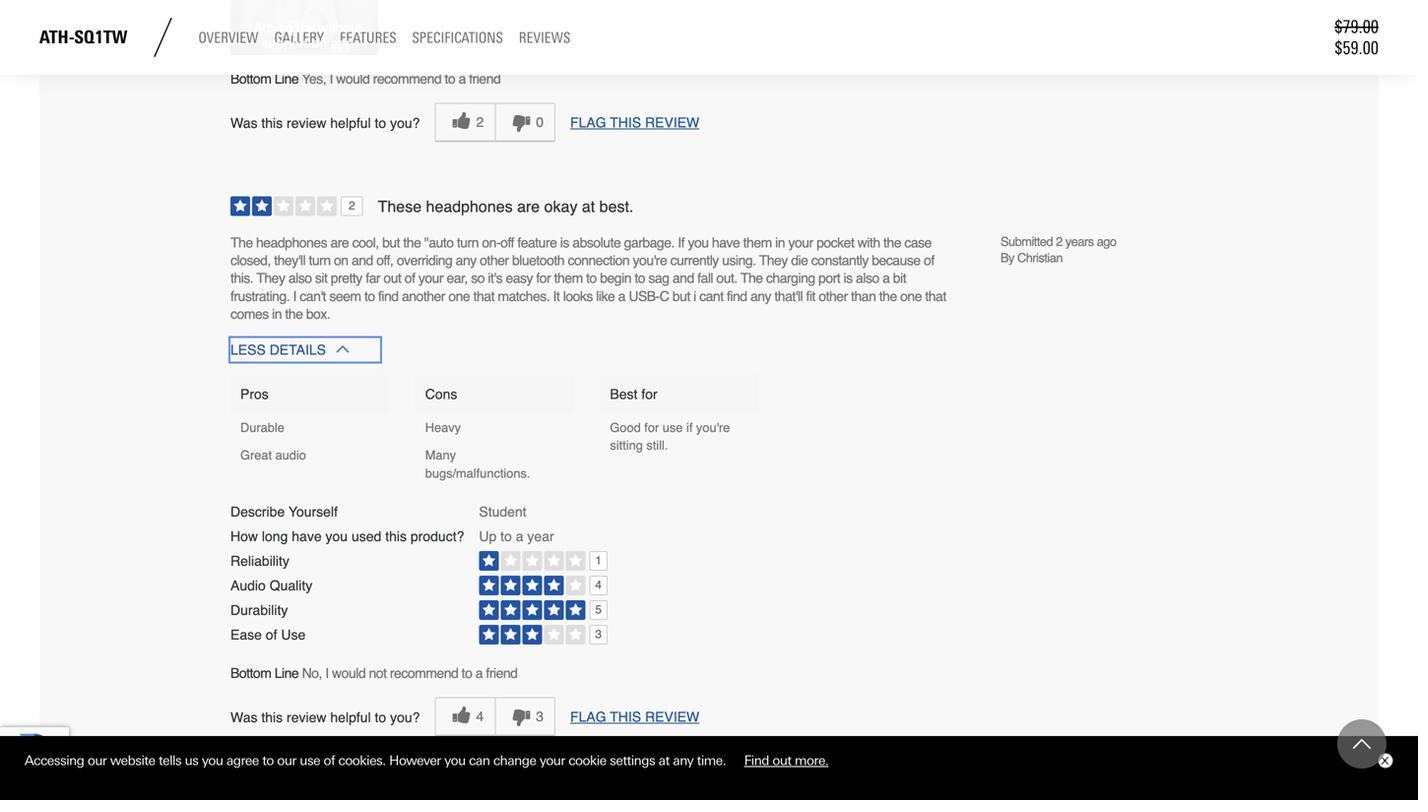 Task type: describe. For each thing, give the bounding box(es) containing it.
1
[[595, 555, 602, 567]]

many bugs/malfunctions.
[[425, 448, 530, 481]]

2 that from the left
[[925, 288, 946, 304]]

many
[[425, 448, 456, 463]]

yourself
[[289, 504, 338, 520]]

fit
[[806, 288, 816, 304]]

$59.00
[[1335, 37, 1379, 59]]

0 horizontal spatial other
[[480, 253, 509, 268]]

find
[[744, 754, 769, 769]]

for for best
[[642, 386, 658, 402]]

pocket
[[817, 235, 854, 250]]

ath-sq1tw without support on app element
[[237, 20, 378, 51]]

quality
[[270, 578, 313, 594]]

cross image
[[1381, 758, 1389, 765]]

the down bit
[[879, 288, 897, 304]]

a right like
[[618, 288, 625, 304]]

tells
[[159, 754, 181, 769]]

to down far
[[364, 288, 375, 304]]

this inside the 'less details' region
[[385, 529, 407, 545]]

pretty
[[331, 271, 362, 286]]

for for good
[[644, 420, 659, 435]]

of up another
[[405, 271, 415, 286]]

frustrating.
[[230, 288, 290, 304]]

1 horizontal spatial turn
[[457, 235, 479, 250]]

on inside the "ath-sq1tw without support on app"
[[312, 36, 327, 51]]

ease
[[230, 628, 262, 643]]

a inside region
[[516, 529, 524, 545]]

good for use if you're sitting still.
[[610, 420, 730, 453]]

good
[[610, 420, 641, 435]]

if
[[687, 420, 693, 435]]

can
[[469, 754, 490, 769]]

time.
[[697, 754, 726, 769]]

closed,
[[230, 253, 271, 268]]

this up best.
[[610, 115, 641, 130]]

charging
[[766, 271, 815, 286]]

great
[[240, 448, 272, 463]]

bottom line no, i would not recommend to a friend
[[230, 666, 518, 682]]

2 for 2 button
[[476, 114, 484, 130]]

1 vertical spatial they
[[257, 271, 285, 286]]

2 find from the left
[[727, 288, 747, 304]]

0 vertical spatial but
[[382, 235, 400, 250]]

case
[[905, 235, 932, 250]]

comes
[[230, 306, 269, 322]]

without
[[319, 20, 362, 36]]

headphones for the
[[256, 235, 327, 250]]

website
[[110, 754, 155, 769]]

you're inside the headphones are cool, but the "auto turn on-off feature is absolute garbage. if you have them in your pocket with the case closed, they'll turn on and off, overriding any other bluetooth connection you're currently using. they die constantly because of this. they also sit pretty far out of your ear, so it's easy for them to begin to sag and fall out. the charging port is also a bit frustrating. i can't seem to find another one that matches. it looks like a usb-c but i cant find any that'll fit other than the one that comes in the box.
[[633, 253, 667, 268]]

0 horizontal spatial them
[[554, 271, 583, 286]]

bottom for bottom line no, i would not recommend to a friend
[[230, 666, 271, 682]]

die
[[791, 253, 808, 268]]

flag for 3
[[570, 710, 606, 725]]

product?
[[411, 529, 464, 545]]

i
[[694, 288, 696, 304]]

bluetooth
[[512, 253, 564, 268]]

connection
[[568, 253, 630, 268]]

you? for recommend
[[390, 115, 420, 131]]

overriding
[[397, 253, 452, 268]]

1 vertical spatial and
[[673, 271, 694, 286]]

describe
[[230, 504, 285, 520]]

settings
[[610, 754, 655, 769]]

bottom for bottom line yes, i would recommend to a friend
[[230, 71, 271, 87]]

would for recommend
[[336, 71, 370, 87]]

less details
[[230, 342, 326, 358]]

line for yes, i would recommend to a friend
[[275, 71, 299, 87]]

cons
[[425, 386, 457, 402]]

you left can
[[444, 754, 466, 769]]

durability
[[230, 603, 288, 619]]

using.
[[722, 253, 756, 268]]

0 vertical spatial the
[[230, 235, 253, 250]]

headphones for these
[[426, 197, 513, 216]]

1 horizontal spatial any
[[673, 754, 694, 769]]

this down "support"
[[261, 115, 283, 131]]

you inside the 'less details' region
[[326, 529, 348, 545]]

cool,
[[352, 235, 379, 250]]

0 vertical spatial they
[[759, 253, 788, 268]]

begin
[[600, 271, 631, 286]]

ease of use
[[230, 628, 306, 643]]

0 vertical spatial your
[[788, 235, 813, 250]]

easy
[[506, 271, 533, 286]]

2 inside the submitted 2 years ago by christian
[[1056, 234, 1063, 249]]

0 horizontal spatial in
[[272, 306, 282, 322]]

on-
[[482, 235, 501, 250]]

it's
[[488, 271, 502, 286]]

flag this review for 3
[[570, 710, 700, 725]]

was this review helpful to you? for no,
[[230, 710, 420, 726]]

1 horizontal spatial out
[[773, 754, 792, 769]]

0 button
[[495, 103, 556, 142]]

0 vertical spatial friend
[[469, 71, 501, 87]]

garbage.
[[624, 235, 675, 250]]

on inside the headphones are cool, but the "auto turn on-off feature is absolute garbage. if you have them in your pocket with the case closed, they'll turn on and off, overriding any other bluetooth connection you're currently using. they die constantly because of this. they also sit pretty far out of your ear, so it's easy for them to begin to sag and fall out. the charging port is also a bit frustrating. i can't seem to find another one that matches. it looks like a usb-c but i cant find any that'll fit other than the one that comes in the box.
[[334, 253, 348, 268]]

to down connection
[[586, 271, 597, 286]]

with
[[858, 235, 880, 250]]

the up the overriding
[[403, 235, 421, 250]]

so
[[471, 271, 485, 286]]

to right agree
[[262, 754, 274, 769]]

1 also from the left
[[288, 271, 312, 286]]

sq1tw
[[279, 20, 315, 36]]

line for no, i would not recommend to a friend
[[275, 666, 299, 682]]

to down specifications on the top left
[[445, 71, 455, 87]]

reliability
[[230, 554, 290, 569]]

i for no,
[[325, 666, 329, 682]]

another
[[402, 288, 445, 304]]

was for bottom line yes, i would recommend to a friend
[[230, 115, 258, 131]]

was this review helpful to you? group for a
[[435, 698, 556, 737]]

rated 1 out of 5 stars image
[[479, 552, 608, 574]]

to inside the 'less details' region
[[501, 529, 512, 545]]

rated 2 out of 5 stars image
[[230, 196, 363, 219]]

0 vertical spatial in
[[775, 235, 785, 250]]

you inside the headphones are cool, but the "auto turn on-off feature is absolute garbage. if you have them in your pocket with the case closed, they'll turn on and off, overriding any other bluetooth connection you're currently using. they die constantly because of this. they also sit pretty far out of your ear, so it's easy for them to begin to sag and fall out. the charging port is also a bit frustrating. i can't seem to find another one that matches. it looks like a usb-c but i cant find any that'll fit other than the one that comes in the box.
[[688, 235, 709, 250]]

a up 4 button
[[476, 666, 483, 682]]

a down specifications on the top left
[[459, 71, 466, 87]]

if
[[678, 235, 685, 250]]

you right us
[[202, 754, 223, 769]]

features
[[340, 29, 396, 47]]

0
[[536, 114, 544, 130]]

up to a year
[[479, 529, 554, 545]]

0 vertical spatial recommend
[[373, 71, 441, 87]]

sitting
[[610, 438, 643, 453]]

for inside the headphones are cool, but the "auto turn on-off feature is absolute garbage. if you have them in your pocket with the case closed, they'll turn on and off, overriding any other bluetooth connection you're currently using. they die constantly because of this. they also sit pretty far out of your ear, so it's easy for them to begin to sag and fall out. the charging port is also a bit frustrating. i can't seem to find another one that matches. it looks like a usb-c but i cant find any that'll fit other than the one that comes in the box.
[[536, 271, 551, 286]]

far
[[366, 271, 380, 286]]

submitted 2 years ago by christian
[[1001, 234, 1117, 265]]

you? for not
[[390, 710, 420, 726]]

$79.00
[[1335, 16, 1379, 37]]

1 vertical spatial friend
[[486, 666, 518, 682]]

sag
[[649, 271, 669, 286]]

flag this review button for 0
[[570, 115, 700, 130]]

accessing our website tells us you agree to our use of cookies. however you can change your cookie settings at any time.
[[25, 754, 730, 769]]

constantly
[[811, 253, 869, 268]]

this down ease of use
[[261, 710, 283, 726]]

the headphones are cool, but the "auto turn on-off feature is absolute garbage. if you have them in your pocket with the case closed, they'll turn on and off, overriding any other bluetooth connection you're currently using. they die constantly because of this. they also sit pretty far out of your ear, so it's easy for them to begin to sag and fall out. the charging port is also a bit frustrating. i can't seem to find another one that matches. it looks like a usb-c but i cant find any that'll fit other than the one that comes in the box.
[[230, 235, 946, 322]]

no,
[[302, 666, 322, 682]]

still.
[[647, 438, 668, 453]]

okay
[[544, 197, 578, 216]]

how long have you used this product?
[[230, 529, 464, 545]]

0 vertical spatial is
[[560, 235, 569, 250]]

are for cool,
[[330, 235, 349, 250]]

specifications
[[412, 29, 503, 47]]

3 button
[[495, 698, 556, 737]]

1 vertical spatial any
[[751, 288, 771, 304]]

student
[[479, 504, 527, 520]]

bugs/malfunctions.
[[425, 466, 530, 481]]

1 vertical spatial recommend
[[390, 666, 458, 682]]

up
[[479, 529, 497, 545]]

year
[[527, 529, 554, 545]]

however
[[389, 754, 441, 769]]

to up 4 button
[[462, 666, 472, 682]]

this up 'settings'
[[610, 710, 641, 725]]

this.
[[230, 271, 253, 286]]

can't
[[300, 288, 326, 304]]



Task type: vqa. For each thing, say whether or not it's contained in the screenshot.
top signals
no



Task type: locate. For each thing, give the bounding box(es) containing it.
flag this review up 'settings'
[[570, 710, 700, 725]]

bottom line yes, i would recommend to a friend
[[230, 71, 501, 87]]

0 vertical spatial you?
[[390, 115, 420, 131]]

1 vertical spatial turn
[[309, 253, 331, 268]]

you're inside good for use if you're sitting still.
[[696, 420, 730, 435]]

flag up cookie
[[570, 710, 606, 725]]

they'll
[[274, 253, 305, 268]]

1 our from the left
[[88, 754, 107, 769]]

ear,
[[447, 271, 468, 286]]

than
[[851, 288, 876, 304]]

helpful for recommend
[[330, 115, 371, 131]]

on left app
[[312, 36, 327, 51]]

for down bluetooth
[[536, 271, 551, 286]]

rated 3 out of 5 stars image
[[479, 626, 608, 648]]

4 down 1
[[595, 579, 602, 592]]

of left the use
[[266, 628, 277, 643]]

off
[[500, 235, 514, 250]]

one
[[449, 288, 470, 304], [900, 288, 922, 304]]

cookies.
[[338, 754, 386, 769]]

turn left on-
[[457, 235, 479, 250]]

0 horizontal spatial they
[[257, 271, 285, 286]]

to
[[445, 71, 455, 87], [375, 115, 386, 131], [586, 271, 597, 286], [635, 271, 645, 286], [364, 288, 375, 304], [501, 529, 512, 545], [462, 666, 472, 682], [375, 710, 386, 726], [262, 754, 274, 769]]

1 horizontal spatial you're
[[696, 420, 730, 435]]

2 vertical spatial i
[[325, 666, 329, 682]]

1 that from the left
[[473, 288, 494, 304]]

to up the accessing our website tells us you agree to our use of cookies. however you can change your cookie settings at any time.
[[375, 710, 386, 726]]

4 inside button
[[476, 709, 484, 725]]

0 horizontal spatial the
[[230, 235, 253, 250]]

are for okay
[[517, 197, 540, 216]]

1 vertical spatial in
[[272, 306, 282, 322]]

0 vertical spatial flag this review button
[[570, 115, 700, 130]]

our
[[88, 754, 107, 769], [277, 754, 296, 769]]

other
[[480, 253, 509, 268], [819, 288, 848, 304]]

the
[[403, 235, 421, 250], [884, 235, 901, 250], [879, 288, 897, 304], [285, 306, 303, 322]]

them up using.
[[743, 235, 772, 250]]

also up than
[[856, 271, 879, 286]]

0 horizontal spatial turn
[[309, 253, 331, 268]]

2 left years
[[1056, 234, 1063, 249]]

2 you? from the top
[[390, 710, 420, 726]]

friend up 2 button
[[469, 71, 501, 87]]

2 vertical spatial any
[[673, 754, 694, 769]]

2 bottom from the top
[[230, 666, 271, 682]]

1 flag this review from the top
[[570, 115, 700, 130]]

by
[[1001, 251, 1014, 265]]

3 up change
[[536, 709, 544, 725]]

you right "if"
[[688, 235, 709, 250]]

0 vertical spatial was this review helpful to you? group
[[435, 103, 556, 142]]

0 horizontal spatial that
[[473, 288, 494, 304]]

2
[[476, 114, 484, 130], [349, 199, 355, 212], [1056, 234, 1063, 249]]

best
[[610, 386, 638, 402]]

one down bit
[[900, 288, 922, 304]]

1 horizontal spatial the
[[741, 271, 763, 286]]

0 vertical spatial turn
[[457, 235, 479, 250]]

out
[[384, 271, 401, 286], [773, 754, 792, 769]]

0 horizontal spatial use
[[300, 754, 320, 769]]

rated 5 out of 5 stars image
[[479, 601, 608, 624]]

2 horizontal spatial your
[[788, 235, 813, 250]]

1 one from the left
[[449, 288, 470, 304]]

1 flag from the top
[[570, 115, 606, 130]]

0 vertical spatial for
[[536, 271, 551, 286]]

yes,
[[302, 71, 326, 87]]

1 vertical spatial was this review helpful to you?
[[230, 710, 420, 726]]

audio quality
[[230, 578, 313, 594]]

other down the port
[[819, 288, 848, 304]]

1 vertical spatial for
[[642, 386, 658, 402]]

0 vertical spatial flag this review
[[570, 115, 700, 130]]

1 horizontal spatial on
[[334, 253, 348, 268]]

matches.
[[498, 288, 550, 304]]

looks
[[563, 288, 593, 304]]

have up using.
[[712, 235, 740, 250]]

2 line from the top
[[275, 666, 299, 682]]

usb-
[[629, 288, 660, 304]]

1 vertical spatial use
[[300, 754, 320, 769]]

1 horizontal spatial 4
[[595, 579, 602, 592]]

2 button
[[435, 103, 495, 142]]

less details region
[[230, 375, 949, 650]]

1 vertical spatial was
[[230, 710, 258, 726]]

4 up can
[[476, 709, 484, 725]]

$79.00 $59.00
[[1335, 16, 1379, 59]]

was this review helpful to you? group containing 4
[[435, 698, 556, 737]]

these headphones are okay at best.
[[378, 197, 634, 216]]

1 vertical spatial your
[[418, 271, 443, 286]]

0 vertical spatial are
[[517, 197, 540, 216]]

0 horizontal spatial any
[[456, 253, 477, 268]]

of down case
[[924, 253, 934, 268]]

review
[[645, 115, 700, 130], [287, 115, 327, 131], [645, 710, 700, 725], [287, 710, 327, 726]]

but left the i
[[673, 288, 690, 304]]

0 horizontal spatial 4
[[476, 709, 484, 725]]

arrow up image
[[1353, 736, 1371, 754]]

3 for 3 button
[[536, 709, 544, 725]]

0 horizontal spatial i
[[293, 288, 296, 304]]

1 vertical spatial have
[[292, 529, 322, 545]]

3 inside button
[[536, 709, 544, 725]]

recommend right not
[[390, 666, 458, 682]]

ath-sq1tw
[[39, 27, 128, 48]]

your
[[788, 235, 813, 250], [418, 271, 443, 286], [540, 754, 565, 769]]

1 vertical spatial the
[[741, 271, 763, 286]]

of
[[924, 253, 934, 268], [405, 271, 415, 286], [266, 628, 277, 643], [324, 754, 335, 769]]

4 button
[[435, 698, 495, 737]]

1 vertical spatial i
[[293, 288, 296, 304]]

"auto
[[424, 235, 454, 250]]

1 horizontal spatial i
[[325, 666, 329, 682]]

you're down garbage.
[[633, 253, 667, 268]]

have
[[712, 235, 740, 250], [292, 529, 322, 545]]

was this review helpful to you? for yes,
[[230, 115, 420, 131]]

one down ear,
[[449, 288, 470, 304]]

0 horizontal spatial and
[[352, 253, 373, 268]]

and down cool,
[[352, 253, 373, 268]]

less details button
[[230, 338, 380, 362]]

1 vertical spatial 2
[[349, 199, 355, 212]]

2 inside rated 2 out of 5 stars image
[[349, 199, 355, 212]]

0 vertical spatial i
[[329, 71, 333, 87]]

1 vertical spatial flag
[[570, 710, 606, 725]]

0 vertical spatial 4
[[595, 579, 602, 592]]

your up die
[[788, 235, 813, 250]]

box.
[[306, 306, 330, 322]]

1 vertical spatial at
[[659, 754, 670, 769]]

was this review helpful to you? group for friend
[[435, 103, 556, 142]]

like
[[596, 288, 615, 304]]

0 vertical spatial bottom
[[230, 71, 271, 87]]

you're right if
[[696, 420, 730, 435]]

2 also from the left
[[856, 271, 879, 286]]

2 was from the top
[[230, 710, 258, 726]]

0 vertical spatial you're
[[633, 253, 667, 268]]

you left 'used'
[[326, 529, 348, 545]]

2 our from the left
[[277, 754, 296, 769]]

off,
[[376, 253, 393, 268]]

durable
[[240, 420, 284, 435]]

ath-
[[253, 20, 279, 36]]

was for bottom line no, i would not recommend to a friend
[[230, 710, 258, 726]]

1 vertical spatial but
[[673, 288, 690, 304]]

turn up the sit
[[309, 253, 331, 268]]

fall
[[698, 271, 713, 286]]

the up closed,
[[230, 235, 253, 250]]

1 vertical spatial are
[[330, 235, 349, 250]]

3 for rated 3 out of 5 stars image
[[595, 629, 602, 641]]

you?
[[390, 115, 420, 131], [390, 710, 420, 726]]

i inside the headphones are cool, but the "auto turn on-off feature is absolute garbage. if you have them in your pocket with the case closed, they'll turn on and off, overriding any other bluetooth connection you're currently using. they die constantly because of this. they also sit pretty far out of your ear, so it's easy for them to begin to sag and fall out. the charging port is also a bit frustrating. i can't seem to find another one that matches. it looks like a usb-c but i cant find any that'll fit other than the one that comes in the box.
[[293, 288, 296, 304]]

flag this review button for 3
[[570, 710, 700, 725]]

was this review helpful to you? down no,
[[230, 710, 420, 726]]

ath-sq1tw without support on app
[[253, 20, 362, 51]]

1 line from the top
[[275, 71, 299, 87]]

at right okay
[[582, 197, 595, 216]]

1 vertical spatial 4
[[476, 709, 484, 725]]

cant
[[699, 288, 724, 304]]

of inside the 'less details' region
[[266, 628, 277, 643]]

not
[[369, 666, 387, 682]]

0 horizontal spatial have
[[292, 529, 322, 545]]

1 vertical spatial was this review helpful to you? group
[[435, 698, 556, 737]]

0 vertical spatial was
[[230, 115, 258, 131]]

seem
[[329, 288, 361, 304]]

was this review helpful to you? group
[[435, 103, 556, 142], [435, 698, 556, 737]]

0 horizontal spatial are
[[330, 235, 349, 250]]

them up the looks
[[554, 271, 583, 286]]

i
[[329, 71, 333, 87], [293, 288, 296, 304], [325, 666, 329, 682]]

0 horizontal spatial out
[[384, 271, 401, 286]]

have inside the 'less details' region
[[292, 529, 322, 545]]

heavy
[[425, 420, 461, 435]]

other up it's
[[480, 253, 509, 268]]

the up 'because'
[[884, 235, 901, 250]]

1 vertical spatial helpful
[[330, 710, 371, 726]]

1 was this review helpful to you? group from the top
[[435, 103, 556, 142]]

0 vertical spatial any
[[456, 253, 477, 268]]

2 for rated 2 out of 5 stars image
[[349, 199, 355, 212]]

on up pretty
[[334, 253, 348, 268]]

a left bit
[[883, 271, 890, 286]]

0 horizontal spatial headphones
[[256, 235, 327, 250]]

headphones
[[426, 197, 513, 216], [256, 235, 327, 250]]

1 vertical spatial flag this review button
[[570, 710, 700, 725]]

1 vertical spatial you?
[[390, 710, 420, 726]]

4 for 4 button
[[476, 709, 484, 725]]

i for yes,
[[329, 71, 333, 87]]

1 vertical spatial other
[[819, 288, 848, 304]]

bottom down overview
[[230, 71, 271, 87]]

rated 4 out of 5 stars image
[[479, 576, 608, 599]]

1 horizontal spatial other
[[819, 288, 848, 304]]

they up frustrating.
[[257, 271, 285, 286]]

was this review helpful to you? group up can
[[435, 698, 556, 737]]

have inside the headphones are cool, but the "auto turn on-off feature is absolute garbage. if you have them in your pocket with the case closed, they'll turn on and off, overriding any other bluetooth connection you're currently using. they die constantly because of this. they also sit pretty far out of your ear, so it's easy for them to begin to sag and fall out. the charging port is also a bit frustrating. i can't seem to find another one that matches. it looks like a usb-c but i cant find any that'll fit other than the one that comes in the box.
[[712, 235, 740, 250]]

0 horizontal spatial 2
[[349, 199, 355, 212]]

2 was this review helpful to you? from the top
[[230, 710, 420, 726]]

2 flag from the top
[[570, 710, 606, 725]]

1 vertical spatial bottom
[[230, 666, 271, 682]]

was this review helpful to you? group containing 2
[[435, 103, 556, 142]]

find out more.
[[744, 754, 829, 769]]

but
[[382, 235, 400, 250], [673, 288, 690, 304]]

1 horizontal spatial at
[[659, 754, 670, 769]]

out inside the headphones are cool, but the "auto turn on-off feature is absolute garbage. if you have them in your pocket with the case closed, they'll turn on and off, overriding any other bluetooth connection you're currently using. they die constantly because of this. they also sit pretty far out of your ear, so it's easy for them to begin to sag and fall out. the charging port is also a bit frustrating. i can't seem to find another one that matches. it looks like a usb-c but i cant find any that'll fit other than the one that comes in the box.
[[384, 271, 401, 286]]

flag right 0
[[570, 115, 606, 130]]

best for
[[610, 386, 658, 402]]

the left the box.
[[285, 306, 303, 322]]

2 was this review helpful to you? group from the top
[[435, 698, 556, 737]]

was up agree
[[230, 710, 258, 726]]

of left cookies.
[[324, 754, 335, 769]]

you? up however
[[390, 710, 420, 726]]

are inside the headphones are cool, but the "auto turn on-off feature is absolute garbage. if you have them in your pocket with the case closed, they'll turn on and off, overriding any other bluetooth connection you're currently using. they die constantly because of this. they also sit pretty far out of your ear, so it's easy for them to begin to sag and fall out. the charging port is also a bit frustrating. i can't seem to find another one that matches. it looks like a usb-c but i cant find any that'll fit other than the one that comes in the box.
[[330, 235, 349, 250]]

helpful for not
[[330, 710, 371, 726]]

1 was from the top
[[230, 115, 258, 131]]

3 inside image
[[595, 629, 602, 641]]

audio
[[230, 578, 266, 594]]

are left okay
[[517, 197, 540, 216]]

helpful down the bottom line yes, i would recommend to a friend
[[330, 115, 371, 131]]

0 horizontal spatial also
[[288, 271, 312, 286]]

4 for rated 4 out of 5 stars "image"
[[595, 579, 602, 592]]

a left year
[[516, 529, 524, 545]]

your down the overriding
[[418, 271, 443, 286]]

2 vertical spatial your
[[540, 754, 565, 769]]

feature
[[517, 235, 557, 250]]

these
[[378, 197, 422, 216]]

0 vertical spatial 2
[[476, 114, 484, 130]]

2 horizontal spatial 2
[[1056, 234, 1063, 249]]

flag this review for 0
[[570, 115, 700, 130]]

agree
[[226, 754, 259, 769]]

accessing
[[25, 754, 84, 769]]

2 flag this review button from the top
[[570, 710, 700, 725]]

flag this review button up best.
[[570, 115, 700, 130]]

the down using.
[[741, 271, 763, 286]]

is right the port
[[844, 271, 853, 286]]

1 horizontal spatial them
[[743, 235, 772, 250]]

flag for 0
[[570, 115, 606, 130]]

2 vertical spatial 2
[[1056, 234, 1063, 249]]

1 horizontal spatial but
[[673, 288, 690, 304]]

use left if
[[663, 420, 683, 435]]

friend up 3 button
[[486, 666, 518, 682]]

years
[[1066, 234, 1094, 249]]

divider line image
[[143, 18, 183, 57]]

to down the bottom line yes, i would recommend to a friend
[[375, 115, 386, 131]]

flag this review up best.
[[570, 115, 700, 130]]

4 inside "image"
[[595, 579, 602, 592]]

our left website
[[88, 754, 107, 769]]

you? down the bottom line yes, i would recommend to a friend
[[390, 115, 420, 131]]

for inside good for use if you're sitting still.
[[644, 420, 659, 435]]

1 helpful from the top
[[330, 115, 371, 131]]

flag this review button up 'settings'
[[570, 710, 700, 725]]

1 you? from the top
[[390, 115, 420, 131]]

the
[[230, 235, 253, 250], [741, 271, 763, 286]]

0 horizontal spatial find
[[378, 288, 399, 304]]

and down currently
[[673, 271, 694, 286]]

headphones inside the headphones are cool, but the "auto turn on-off feature is absolute garbage. if you have them in your pocket with the case closed, they'll turn on and off, overriding any other bluetooth connection you're currently using. they die constantly because of this. they also sit pretty far out of your ear, so it's easy for them to begin to sag and fall out. the charging port is also a bit frustrating. i can't seem to find another one that matches. it looks like a usb-c but i cant find any that'll fit other than the one that comes in the box.
[[256, 235, 327, 250]]

1 horizontal spatial your
[[540, 754, 565, 769]]

1 flag this review button from the top
[[570, 115, 700, 130]]

that down case
[[925, 288, 946, 304]]

describe yourself
[[230, 504, 338, 520]]

helpful
[[330, 115, 371, 131], [330, 710, 371, 726]]

out right find
[[773, 754, 792, 769]]

1 horizontal spatial have
[[712, 235, 740, 250]]

but up off,
[[382, 235, 400, 250]]

change
[[493, 754, 536, 769]]

at
[[582, 197, 595, 216], [659, 754, 670, 769]]

2 up cool,
[[349, 199, 355, 212]]

use left cookies.
[[300, 754, 320, 769]]

2 one from the left
[[900, 288, 922, 304]]

was down overview
[[230, 115, 258, 131]]

flag
[[570, 115, 606, 130], [570, 710, 606, 725]]

would for not
[[332, 666, 366, 682]]

0 vertical spatial on
[[312, 36, 327, 51]]

bottom
[[230, 71, 271, 87], [230, 666, 271, 682]]

2 vertical spatial for
[[644, 420, 659, 435]]

in up charging
[[775, 235, 785, 250]]

because
[[872, 253, 921, 268]]

absolute
[[573, 235, 621, 250]]

0 horizontal spatial you're
[[633, 253, 667, 268]]

and
[[352, 253, 373, 268], [673, 271, 694, 286]]

for up still.
[[644, 420, 659, 435]]

0 horizontal spatial on
[[312, 36, 327, 51]]

0 vertical spatial and
[[352, 253, 373, 268]]

1 horizontal spatial use
[[663, 420, 683, 435]]

1 horizontal spatial and
[[673, 271, 694, 286]]

at right 'settings'
[[659, 754, 670, 769]]

find down far
[[378, 288, 399, 304]]

are
[[517, 197, 540, 216], [330, 235, 349, 250]]

4
[[595, 579, 602, 592], [476, 709, 484, 725]]

helpful up cookies.
[[330, 710, 371, 726]]

line left no,
[[275, 666, 299, 682]]

0 vertical spatial at
[[582, 197, 595, 216]]

1 horizontal spatial also
[[856, 271, 879, 286]]

1 horizontal spatial 3
[[595, 629, 602, 641]]

ath-sq1tw without support on app button
[[230, 0, 378, 55]]

recommend
[[373, 71, 441, 87], [390, 666, 458, 682]]

2 flag this review from the top
[[570, 710, 700, 725]]

0 vertical spatial out
[[384, 271, 401, 286]]

was this review helpful to you? group up the these headphones are okay at best.
[[435, 103, 556, 142]]

1 vertical spatial you're
[[696, 420, 730, 435]]

0 vertical spatial helpful
[[330, 115, 371, 131]]

was this review helpful to you? down yes,
[[230, 115, 420, 131]]

that down so
[[473, 288, 494, 304]]

they up charging
[[759, 253, 788, 268]]

would down app
[[336, 71, 370, 87]]

bottom down ease
[[230, 666, 271, 682]]

overview
[[198, 29, 259, 47]]

to up usb-
[[635, 271, 645, 286]]

0 vertical spatial was this review helpful to you?
[[230, 115, 420, 131]]

us
[[185, 754, 198, 769]]

in down frustrating.
[[272, 306, 282, 322]]

any left time.
[[673, 754, 694, 769]]

gallery
[[274, 29, 324, 47]]

your left cookie
[[540, 754, 565, 769]]

use inside good for use if you're sitting still.
[[663, 420, 683, 435]]

2 helpful from the top
[[330, 710, 371, 726]]

0 vertical spatial would
[[336, 71, 370, 87]]

1 vertical spatial is
[[844, 271, 853, 286]]

1 was this review helpful to you? from the top
[[230, 115, 420, 131]]

0 vertical spatial have
[[712, 235, 740, 250]]

1 find from the left
[[378, 288, 399, 304]]

for
[[536, 271, 551, 286], [642, 386, 658, 402], [644, 420, 659, 435]]

sit
[[315, 271, 327, 286]]

1 horizontal spatial find
[[727, 288, 747, 304]]

0 vertical spatial headphones
[[426, 197, 513, 216]]

1 bottom from the top
[[230, 71, 271, 87]]

currently
[[670, 253, 719, 268]]

was
[[230, 115, 258, 131], [230, 710, 258, 726]]

headphones up "they'll"
[[256, 235, 327, 250]]

use
[[281, 628, 306, 643]]

our right agree
[[277, 754, 296, 769]]

for right best
[[642, 386, 658, 402]]

port
[[819, 271, 840, 286]]

0 horizontal spatial at
[[582, 197, 595, 216]]

2 horizontal spatial i
[[329, 71, 333, 87]]

they
[[759, 253, 788, 268], [257, 271, 285, 286]]

2 inside 2 button
[[476, 114, 484, 130]]

support
[[262, 36, 308, 51]]



